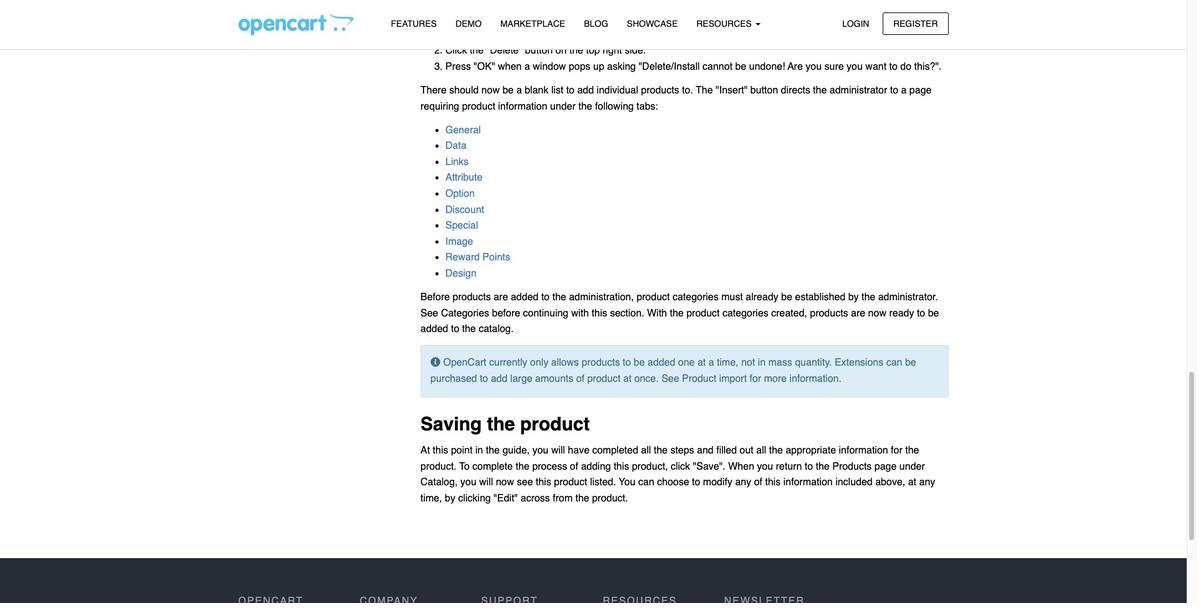 Task type: locate. For each thing, give the bounding box(es) containing it.
points
[[483, 252, 510, 263]]

0 vertical spatial under
[[550, 101, 576, 112]]

1 vertical spatial in
[[758, 357, 766, 368]]

0 horizontal spatial under
[[550, 101, 576, 112]]

2 horizontal spatial added
[[648, 357, 675, 368]]

"ok"
[[474, 61, 495, 72]]

add down the currently
[[491, 373, 508, 384]]

0 vertical spatial see
[[421, 308, 438, 319]]

the
[[476, 29, 490, 40], [539, 29, 553, 40], [639, 29, 653, 40], [768, 29, 782, 40], [840, 29, 854, 40], [470, 45, 484, 56], [569, 45, 583, 56], [813, 85, 827, 96], [578, 101, 592, 112], [552, 292, 566, 303], [862, 292, 876, 303], [670, 308, 684, 319], [462, 324, 476, 335], [487, 413, 515, 435], [486, 445, 500, 456], [654, 445, 668, 456], [769, 445, 783, 456], [905, 445, 919, 456], [516, 461, 530, 472], [816, 461, 830, 472], [576, 493, 589, 504]]

1 vertical spatial by
[[445, 493, 455, 504]]

2 horizontal spatial in
[[758, 357, 766, 368]]

1 horizontal spatial information
[[784, 477, 833, 488]]

individual
[[597, 85, 638, 96]]

0 vertical spatial will
[[551, 445, 565, 456]]

should inside there should now be a blank list to add individual products to. the "insert" button directs the administrator to a page requiring product information under the following tabs:
[[449, 85, 479, 96]]

before
[[421, 292, 450, 303]]

be
[[735, 61, 746, 72], [503, 85, 514, 96], [781, 292, 792, 303], [928, 308, 939, 319], [634, 357, 645, 368], [905, 357, 916, 368]]

0 vertical spatial add
[[577, 85, 594, 96]]

return
[[776, 461, 802, 472]]

0 vertical spatial page
[[910, 85, 932, 96]]

1 vertical spatial categories
[[723, 308, 769, 319]]

page down this?".
[[910, 85, 932, 96]]

0 horizontal spatial button
[[525, 45, 553, 56]]

you left return
[[757, 461, 773, 472]]

added down before
[[421, 324, 448, 335]]

from
[[553, 493, 573, 504]]

you down to
[[460, 477, 477, 488]]

0 vertical spatial on
[[826, 29, 837, 40]]

blank
[[525, 85, 549, 96]]

to down opencart
[[480, 373, 488, 384]]

1 vertical spatial under
[[900, 461, 925, 472]]

0 horizontal spatial information
[[498, 101, 547, 112]]

1 vertical spatial at
[[623, 373, 632, 384]]

1 vertical spatial for
[[891, 445, 903, 456]]

a
[[525, 61, 530, 72], [516, 85, 522, 96], [901, 85, 907, 96], [709, 357, 714, 368]]

the up product,
[[654, 445, 668, 456]]

you right "are"
[[806, 61, 822, 72]]

this down the "administration,"
[[592, 308, 607, 319]]

product inside opencart currently only allows products to be added one at a time, not in mass quantity. extensions can be purchased to add large amounts of product at once. see product import for more information.
[[587, 373, 621, 384]]

at this point in the guide, you will have completed all the steps and filled out all the appropriate information for the product. to complete the process of adding this product, click "save". when you return to the products page under catalog, you will now see this product listed. you can choose to modify any of this information included above, at any time, by clicking "edit" across from the product.
[[421, 445, 935, 504]]

1 horizontal spatial on
[[826, 29, 837, 40]]

product.
[[421, 461, 457, 472], [592, 493, 628, 504]]

do
[[901, 61, 912, 72]]

1 horizontal spatial in
[[628, 29, 636, 40]]

0 horizontal spatial time,
[[421, 493, 442, 504]]

products inside there should now be a blank list to add individual products to. the "insert" button directs the administrator to a page requiring product information under the following tabs:
[[641, 85, 679, 96]]

product up from
[[554, 477, 587, 488]]

the up guide,
[[487, 413, 515, 435]]

info circle image
[[431, 357, 440, 367]]

of down 'have'
[[570, 461, 578, 472]]

1 horizontal spatial at
[[698, 357, 706, 368]]

there
[[421, 85, 447, 96]]

products inside opencart currently only allows products to be added one at a time, not in mass quantity. extensions can be purchased to add large amounts of product at once. see product import for more information.
[[582, 357, 620, 368]]

1 vertical spatial can
[[638, 477, 654, 488]]

the right from
[[576, 493, 589, 504]]

1 horizontal spatial added
[[511, 292, 539, 303]]

0 vertical spatial in
[[628, 29, 636, 40]]

column"
[[590, 29, 625, 40]]

of down when
[[754, 477, 762, 488]]

in inside opencart currently only allows products to be added one at a time, not in mass quantity. extensions can be purchased to add large amounts of product at once. see product import for more information.
[[758, 357, 766, 368]]

guide,
[[503, 445, 530, 456]]

0 vertical spatial product.
[[421, 461, 457, 472]]

products up "are"
[[785, 29, 823, 40]]

2 vertical spatial in
[[475, 445, 483, 456]]

now left ready
[[868, 308, 887, 319]]

0 horizontal spatial by
[[445, 493, 455, 504]]

1 vertical spatial will
[[479, 477, 493, 488]]

showcase
[[627, 19, 678, 29]]

information
[[498, 101, 547, 112], [839, 445, 888, 456], [784, 477, 833, 488]]

categories left must
[[673, 292, 719, 303]]

1 horizontal spatial page
[[910, 85, 932, 96]]

see down before
[[421, 308, 438, 319]]

now down "ok" on the left top of the page
[[482, 85, 500, 96]]

press
[[445, 61, 471, 72]]

products
[[785, 29, 823, 40], [641, 85, 679, 96], [453, 292, 491, 303], [810, 308, 848, 319], [582, 357, 620, 368]]

information down blank
[[498, 101, 547, 112]]

this inside before products are added to the administration, product categories must already be established by the administrator. see categories before continuing with this section. with the product categories created, products are now ready to be added to the catalog.
[[592, 308, 607, 319]]

1 horizontal spatial add
[[577, 85, 594, 96]]

see inside opencart currently only allows products to be added one at a time, not in mass quantity. extensions can be purchased to add large amounts of product at once. see product import for more information.
[[662, 373, 679, 384]]

page inside there should now be a blank list to add individual products to. the "insert" button directs the administrator to a page requiring product information under the following tabs:
[[910, 85, 932, 96]]

added up before
[[511, 292, 539, 303]]

to right ready
[[917, 308, 925, 319]]

1 vertical spatial added
[[421, 324, 448, 335]]

now inside there should now be a blank list to add individual products to. the "insert" button directs the administrator to a page requiring product information under the following tabs:
[[482, 85, 500, 96]]

1 horizontal spatial time,
[[717, 357, 739, 368]]

for
[[750, 373, 761, 384], [891, 445, 903, 456]]

"image
[[556, 29, 587, 40]]

should down press
[[449, 85, 479, 96]]

1 horizontal spatial by
[[848, 292, 859, 303]]

check
[[445, 29, 474, 40]]

categories down must
[[723, 308, 769, 319]]

product up 'have'
[[520, 413, 590, 435]]

can
[[886, 357, 902, 368], [638, 477, 654, 488]]

0 vertical spatial for
[[750, 373, 761, 384]]

under inside at this point in the guide, you will have completed all the steps and filled out all the appropriate information for the product. to complete the process of adding this product, click "save". when you return to the products page under catalog, you will now see this product listed. you can choose to modify any of this information included above, at any time, by clicking "edit" across from the product.
[[900, 461, 925, 472]]

0 horizontal spatial product.
[[421, 461, 457, 472]]

1 any from the left
[[735, 477, 751, 488]]

the up see
[[516, 461, 530, 472]]

now up "edit"
[[496, 477, 514, 488]]

by right established at the right of page
[[848, 292, 859, 303]]

1 vertical spatial button
[[751, 85, 778, 96]]

1 horizontal spatial product.
[[592, 493, 628, 504]]

attribute
[[445, 172, 483, 183]]

"insert"
[[716, 85, 748, 96]]

0 vertical spatial button
[[525, 45, 553, 56]]

reward
[[445, 252, 480, 263]]

for inside opencart currently only allows products to be added one at a time, not in mass quantity. extensions can be purchased to add large amounts of product at once. see product import for more information.
[[750, 373, 761, 384]]

this right at
[[433, 445, 448, 456]]

directs
[[781, 85, 810, 96]]

are
[[494, 292, 508, 303], [851, 308, 866, 319]]

by inside at this point in the guide, you will have completed all the steps and filled out all the appropriate information for the product. to complete the process of adding this product, click "save". when you return to the products page under catalog, you will now see this product listed. you can choose to modify any of this information included above, at any time, by clicking "edit" across from the product.
[[445, 493, 455, 504]]

a left blank
[[516, 85, 522, 96]]

1 vertical spatial add
[[491, 373, 508, 384]]

be down ready
[[905, 357, 916, 368]]

of down allows
[[576, 373, 585, 384]]

when
[[728, 461, 754, 472]]

under up the "above,"
[[900, 461, 925, 472]]

the up return
[[769, 445, 783, 456]]

at
[[698, 357, 706, 368], [623, 373, 632, 384], [908, 477, 917, 488]]

only
[[530, 357, 549, 368]]

created,
[[771, 308, 807, 319]]

features link
[[382, 13, 446, 35]]

undone!
[[749, 61, 785, 72]]

ready
[[889, 308, 914, 319]]

categories
[[673, 292, 719, 303], [723, 308, 769, 319]]

a inside check the box left of the "image column" in the list. this should select all the products on the page. click the "delete" button on the top right side. press "ok" when a window pops up asking "delete/install cannot be undone! are you sure you want to do this?".
[[525, 61, 530, 72]]

0 horizontal spatial for
[[750, 373, 761, 384]]

the up pops
[[569, 45, 583, 56]]

0 vertical spatial are
[[494, 292, 508, 303]]

all right select
[[755, 29, 765, 40]]

design link
[[445, 268, 477, 279]]

0 vertical spatial can
[[886, 357, 902, 368]]

1 horizontal spatial will
[[551, 445, 565, 456]]

up
[[593, 61, 604, 72]]

0 horizontal spatial can
[[638, 477, 654, 488]]

to
[[459, 461, 470, 472]]

in right not
[[758, 357, 766, 368]]

1 horizontal spatial any
[[919, 477, 935, 488]]

0 horizontal spatial should
[[449, 85, 479, 96]]

all inside check the box left of the "image column" in the list. this should select all the products on the page. click the "delete" button on the top right side. press "ok" when a window pops up asking "delete/install cannot be undone! are you sure you want to do this?".
[[755, 29, 765, 40]]

0 horizontal spatial see
[[421, 308, 438, 319]]

any right the "above,"
[[919, 477, 935, 488]]

will down the complete
[[479, 477, 493, 488]]

select
[[727, 29, 753, 40]]

now inside at this point in the guide, you will have completed all the steps and filled out all the appropriate information for the product. to complete the process of adding this product, click "save". when you return to the products page under catalog, you will now see this product listed. you can choose to modify any of this information included above, at any time, by clicking "edit" across from the product.
[[496, 477, 514, 488]]

the down categories
[[462, 324, 476, 335]]

option
[[445, 188, 475, 199]]

0 vertical spatial by
[[848, 292, 859, 303]]

2 vertical spatial now
[[496, 477, 514, 488]]

a up product
[[709, 357, 714, 368]]

this down return
[[765, 477, 781, 488]]

you up process
[[532, 445, 549, 456]]

0 horizontal spatial in
[[475, 445, 483, 456]]

products up tabs: at the top right
[[641, 85, 679, 96]]

0 horizontal spatial categories
[[673, 292, 719, 303]]

the down login
[[840, 29, 854, 40]]

can right extensions
[[886, 357, 902, 368]]

time, up import
[[717, 357, 739, 368]]

a inside opencart currently only allows products to be added one at a time, not in mass quantity. extensions can be purchased to add large amounts of product at once. see product import for more information.
[[709, 357, 714, 368]]

products down established at the right of page
[[810, 308, 848, 319]]

see
[[517, 477, 533, 488]]

on up sure
[[826, 29, 837, 40]]

any
[[735, 477, 751, 488], [919, 477, 935, 488]]

add down pops
[[577, 85, 594, 96]]

product. up catalog,
[[421, 461, 457, 472]]

1 horizontal spatial button
[[751, 85, 778, 96]]

1 horizontal spatial for
[[891, 445, 903, 456]]

in right 'point'
[[475, 445, 483, 456]]

added inside opencart currently only allows products to be added one at a time, not in mass quantity. extensions can be purchased to add large amounts of product at once. see product import for more information.
[[648, 357, 675, 368]]

list
[[551, 85, 564, 96]]

information.
[[790, 373, 842, 384]]

any down when
[[735, 477, 751, 488]]

special
[[445, 220, 478, 231]]

requiring
[[421, 101, 459, 112]]

showcase link
[[618, 13, 687, 35]]

button up the window
[[525, 45, 553, 56]]

page up the "above,"
[[875, 461, 897, 472]]

1 vertical spatial time,
[[421, 493, 442, 504]]

must
[[721, 292, 743, 303]]

can down product,
[[638, 477, 654, 488]]

this
[[592, 308, 607, 319], [433, 445, 448, 456], [614, 461, 629, 472], [536, 477, 551, 488], [765, 477, 781, 488]]

of
[[528, 29, 536, 40], [576, 373, 585, 384], [570, 461, 578, 472], [754, 477, 762, 488]]

at left once.
[[623, 373, 632, 384]]

you
[[806, 61, 822, 72], [847, 61, 863, 72], [532, 445, 549, 456], [757, 461, 773, 472], [460, 477, 477, 488]]

already
[[746, 292, 779, 303]]

listed.
[[590, 477, 616, 488]]

amounts
[[535, 373, 573, 384]]

in up side. on the top right of the page
[[628, 29, 636, 40]]

on
[[826, 29, 837, 40], [556, 45, 567, 56]]

on down '"image'
[[556, 45, 567, 56]]

of inside opencart currently only allows products to be added one at a time, not in mass quantity. extensions can be purchased to add large amounts of product at once. see product import for more information.
[[576, 373, 585, 384]]

list.
[[655, 29, 670, 40]]

2 vertical spatial information
[[784, 477, 833, 488]]

to down appropriate on the right bottom of page
[[805, 461, 813, 472]]

0 horizontal spatial add
[[491, 373, 508, 384]]

0 vertical spatial now
[[482, 85, 500, 96]]

1 vertical spatial information
[[839, 445, 888, 456]]

general data links attribute option discount special image reward points design
[[445, 124, 510, 279]]

register link
[[883, 12, 949, 35]]

0 horizontal spatial page
[[875, 461, 897, 472]]

established
[[795, 292, 846, 303]]

1 vertical spatial see
[[662, 373, 679, 384]]

in inside at this point in the guide, you will have completed all the steps and filled out all the appropriate information for the product. to complete the process of adding this product, click "save". when you return to the products page under catalog, you will now see this product listed. you can choose to modify any of this information included above, at any time, by clicking "edit" across from the product.
[[475, 445, 483, 456]]

1 vertical spatial product.
[[592, 493, 628, 504]]

see down one
[[662, 373, 679, 384]]

2 vertical spatial added
[[648, 357, 675, 368]]

2 vertical spatial at
[[908, 477, 917, 488]]

0 vertical spatial time,
[[717, 357, 739, 368]]

the up "ok" on the left top of the page
[[470, 45, 484, 56]]

a down do
[[901, 85, 907, 96]]

will up process
[[551, 445, 565, 456]]

0 horizontal spatial are
[[494, 292, 508, 303]]

1 horizontal spatial under
[[900, 461, 925, 472]]

product up general
[[462, 101, 495, 112]]

at
[[421, 445, 430, 456]]

products right allows
[[582, 357, 620, 368]]

the up undone! on the top right of the page
[[768, 29, 782, 40]]

the down appropriate on the right bottom of page
[[816, 461, 830, 472]]

be down when
[[503, 85, 514, 96]]

1 horizontal spatial can
[[886, 357, 902, 368]]

at right one
[[698, 357, 706, 368]]

administrator.
[[878, 292, 938, 303]]

1 vertical spatial are
[[851, 308, 866, 319]]

0 vertical spatial added
[[511, 292, 539, 303]]

discount
[[445, 204, 484, 215]]

under down list
[[550, 101, 576, 112]]

product left once.
[[587, 373, 621, 384]]

to left do
[[889, 61, 898, 72]]

1 horizontal spatial see
[[662, 373, 679, 384]]

section.
[[610, 308, 644, 319]]

resources
[[697, 19, 754, 29]]

products inside check the box left of the "image column" in the list. this should select all the products on the page. click the "delete" button on the top right side. press "ok" when a window pops up asking "delete/install cannot be undone! are you sure you want to do this?".
[[785, 29, 823, 40]]

you right sure
[[847, 61, 863, 72]]

0 vertical spatial information
[[498, 101, 547, 112]]

2 horizontal spatial at
[[908, 477, 917, 488]]

add inside opencart currently only allows products to be added one at a time, not in mass quantity. extensions can be purchased to add large amounts of product at once. see product import for more information.
[[491, 373, 508, 384]]

are left ready
[[851, 308, 866, 319]]

there should now be a blank list to add individual products to. the "insert" button directs the administrator to a page requiring product information under the following tabs:
[[421, 85, 932, 112]]

the down marketplace
[[539, 29, 553, 40]]

1 vertical spatial page
[[875, 461, 897, 472]]

button down undone! on the top right of the page
[[751, 85, 778, 96]]

by down catalog,
[[445, 493, 455, 504]]

0 vertical spatial should
[[695, 29, 724, 40]]

1 vertical spatial should
[[449, 85, 479, 96]]

1 horizontal spatial should
[[695, 29, 724, 40]]

product right with
[[687, 308, 720, 319]]

0 horizontal spatial on
[[556, 45, 567, 56]]

time, down catalog,
[[421, 493, 442, 504]]

1 vertical spatial now
[[868, 308, 887, 319]]

for down not
[[750, 373, 761, 384]]

0 horizontal spatial any
[[735, 477, 751, 488]]

information down return
[[784, 477, 833, 488]]

be right cannot
[[735, 61, 746, 72]]

are up before
[[494, 292, 508, 303]]



Task type: describe. For each thing, give the bounding box(es) containing it.
0 vertical spatial categories
[[673, 292, 719, 303]]

be up once.
[[634, 357, 645, 368]]

the left box
[[476, 29, 490, 40]]

the up continuing
[[552, 292, 566, 303]]

time, inside at this point in the guide, you will have completed all the steps and filled out all the appropriate information for the product. to complete the process of adding this product, click "save". when you return to the products page under catalog, you will now see this product listed. you can choose to modify any of this information included above, at any time, by clicking "edit" across from the product.
[[421, 493, 442, 504]]

option link
[[445, 188, 475, 199]]

to down "save".
[[692, 477, 700, 488]]

image
[[445, 236, 473, 247]]

catalog.
[[479, 324, 514, 335]]

when
[[498, 61, 522, 72]]

one
[[678, 357, 695, 368]]

register
[[893, 18, 938, 28]]

resources link
[[687, 13, 770, 35]]

0 vertical spatial at
[[698, 357, 706, 368]]

before products are added to the administration, product categories must already be established by the administrator. see categories before continuing with this section. with the product categories created, products are now ready to be added to the catalog.
[[421, 292, 939, 335]]

out
[[740, 445, 754, 456]]

add inside there should now be a blank list to add individual products to. the "insert" button directs the administrator to a page requiring product information under the following tabs:
[[577, 85, 594, 96]]

modify
[[703, 477, 733, 488]]

product up with
[[637, 292, 670, 303]]

page inside at this point in the guide, you will have completed all the steps and filled out all the appropriate information for the product. to complete the process of adding this product, click "save". when you return to the products page under catalog, you will now see this product listed. you can choose to modify any of this information included above, at any time, by clicking "edit" across from the product.
[[875, 461, 897, 472]]

quantity.
[[795, 357, 832, 368]]

left
[[512, 29, 525, 40]]

before
[[492, 308, 520, 319]]

product,
[[632, 461, 668, 472]]

pops
[[569, 61, 591, 72]]

in inside check the box left of the "image column" in the list. this should select all the products on the page. click the "delete" button on the top right side. press "ok" when a window pops up asking "delete/install cannot be undone! are you sure you want to do this?".
[[628, 29, 636, 40]]

adding
[[581, 461, 611, 472]]

opencart - open source shopping cart solution image
[[238, 13, 354, 36]]

to right list
[[566, 85, 575, 96]]

import
[[719, 373, 747, 384]]

check the box left of the "image column" in the list. this should select all the products on the page. click the "delete" button on the top right side. press "ok" when a window pops up asking "delete/install cannot be undone! are you sure you want to do this?".
[[445, 29, 942, 72]]

following
[[595, 101, 634, 112]]

links
[[445, 156, 469, 167]]

general link
[[445, 124, 481, 136]]

appropriate
[[786, 445, 836, 456]]

0 horizontal spatial added
[[421, 324, 448, 335]]

page.
[[856, 29, 881, 40]]

allows
[[551, 357, 579, 368]]

can inside at this point in the guide, you will have completed all the steps and filled out all the appropriate information for the product. to complete the process of adding this product, click "save". when you return to the products page under catalog, you will now see this product listed. you can choose to modify any of this information included above, at any time, by clicking "edit" across from the product.
[[638, 477, 654, 488]]

this up you
[[614, 461, 629, 472]]

all up product,
[[641, 445, 651, 456]]

click
[[445, 45, 467, 56]]

mass
[[769, 357, 792, 368]]

this
[[673, 29, 692, 40]]

large
[[510, 373, 532, 384]]

included
[[836, 477, 873, 488]]

0 horizontal spatial will
[[479, 477, 493, 488]]

2 horizontal spatial information
[[839, 445, 888, 456]]

marketplace
[[500, 19, 565, 29]]

data
[[445, 140, 467, 152]]

blog link
[[575, 13, 618, 35]]

product inside there should now be a blank list to add individual products to. the "insert" button directs the administrator to a page requiring product information under the following tabs:
[[462, 101, 495, 112]]

time, inside opencart currently only allows products to be added one at a time, not in mass quantity. extensions can be purchased to add large amounts of product at once. see product import for more information.
[[717, 357, 739, 368]]

to inside check the box left of the "image column" in the list. this should select all the products on the page. click the "delete" button on the top right side. press "ok" when a window pops up asking "delete/install cannot be undone! are you sure you want to do this?".
[[889, 61, 898, 72]]

login link
[[832, 12, 880, 35]]

product
[[682, 373, 716, 384]]

see inside before products are added to the administration, product categories must already be established by the administrator. see categories before continuing with this section. with the product categories created, products are now ready to be added to the catalog.
[[421, 308, 438, 319]]

tabs:
[[637, 101, 658, 112]]

button inside there should now be a blank list to add individual products to. the "insert" button directs the administrator to a page requiring product information under the following tabs:
[[751, 85, 778, 96]]

saving the product
[[421, 413, 590, 435]]

want
[[866, 61, 887, 72]]

login
[[842, 18, 869, 28]]

products up categories
[[453, 292, 491, 303]]

administrator
[[830, 85, 887, 96]]

completed
[[592, 445, 638, 456]]

now inside before products are added to the administration, product categories must already be established by the administrator. see categories before continuing with this section. with the product categories created, products are now ready to be added to the catalog.
[[868, 308, 887, 319]]

this down process
[[536, 477, 551, 488]]

can inside opencart currently only allows products to be added one at a time, not in mass quantity. extensions can be purchased to add large amounts of product at once. see product import for more information.
[[886, 357, 902, 368]]

"delete/install
[[639, 61, 700, 72]]

choose
[[657, 477, 689, 488]]

this?".
[[914, 61, 942, 72]]

be up created,
[[781, 292, 792, 303]]

"delete"
[[486, 45, 522, 56]]

marketplace link
[[491, 13, 575, 35]]

be inside check the box left of the "image column" in the list. this should select all the products on the page. click the "delete" button on the top right side. press "ok" when a window pops up asking "delete/install cannot be undone! are you sure you want to do this?".
[[735, 61, 746, 72]]

window
[[533, 61, 566, 72]]

the up the complete
[[486, 445, 500, 456]]

the left administrator.
[[862, 292, 876, 303]]

administration,
[[569, 292, 634, 303]]

complete
[[472, 461, 513, 472]]

once.
[[634, 373, 659, 384]]

to down categories
[[451, 324, 459, 335]]

2 any from the left
[[919, 477, 935, 488]]

to down "section."
[[623, 357, 631, 368]]

and
[[697, 445, 714, 456]]

information inside there should now be a blank list to add individual products to. the "insert" button directs the administrator to a page requiring product information under the following tabs:
[[498, 101, 547, 112]]

the down showcase
[[639, 29, 653, 40]]

cannot
[[703, 61, 733, 72]]

for inside at this point in the guide, you will have completed all the steps and filled out all the appropriate information for the product. to complete the process of adding this product, click "save". when you return to the products page under catalog, you will now see this product listed. you can choose to modify any of this information included above, at any time, by clicking "edit" across from the product.
[[891, 445, 903, 456]]

opencart
[[443, 357, 486, 368]]

catalog,
[[421, 477, 458, 488]]

clicking
[[458, 493, 491, 504]]

design
[[445, 268, 477, 279]]

at inside at this point in the guide, you will have completed all the steps and filled out all the appropriate information for the product. to complete the process of adding this product, click "save". when you return to the products page under catalog, you will now see this product listed. you can choose to modify any of this information included above, at any time, by clicking "edit" across from the product.
[[908, 477, 917, 488]]

to right administrator
[[890, 85, 898, 96]]

button inside check the box left of the "image column" in the list. this should select all the products on the page. click the "delete" button on the top right side. press "ok" when a window pops up asking "delete/install cannot be undone! are you sure you want to do this?".
[[525, 45, 553, 56]]

sure
[[825, 61, 844, 72]]

the right directs
[[813, 85, 827, 96]]

product inside at this point in the guide, you will have completed all the steps and filled out all the appropriate information for the product. to complete the process of adding this product, click "save". when you return to the products page under catalog, you will now see this product listed. you can choose to modify any of this information included above, at any time, by clicking "edit" across from the product.
[[554, 477, 587, 488]]

click
[[671, 461, 690, 472]]

process
[[532, 461, 567, 472]]

not
[[741, 357, 755, 368]]

attribute link
[[445, 172, 483, 183]]

links link
[[445, 156, 469, 167]]

point
[[451, 445, 473, 456]]

be inside there should now be a blank list to add individual products to. the "insert" button directs the administrator to a page requiring product information under the following tabs:
[[503, 85, 514, 96]]

be down administrator.
[[928, 308, 939, 319]]

the up the "above,"
[[905, 445, 919, 456]]

the left following
[[578, 101, 592, 112]]

opencart currently only allows products to be added one at a time, not in mass quantity. extensions can be purchased to add large amounts of product at once. see product import for more information.
[[431, 357, 916, 384]]

discount link
[[445, 204, 484, 215]]

image link
[[445, 236, 473, 247]]

purchased
[[431, 373, 477, 384]]

top
[[586, 45, 600, 56]]

"edit"
[[494, 493, 518, 504]]

demo
[[456, 19, 482, 29]]

of inside check the box left of the "image column" in the list. this should select all the products on the page. click the "delete" button on the top right side. press "ok" when a window pops up asking "delete/install cannot be undone! are you sure you want to do this?".
[[528, 29, 536, 40]]

to up continuing
[[541, 292, 550, 303]]

products
[[833, 461, 872, 472]]

under inside there should now be a blank list to add individual products to. the "insert" button directs the administrator to a page requiring product information under the following tabs:
[[550, 101, 576, 112]]

above,
[[875, 477, 905, 488]]

should inside check the box left of the "image column" in the list. this should select all the products on the page. click the "delete" button on the top right side. press "ok" when a window pops up asking "delete/install cannot be undone! are you sure you want to do this?".
[[695, 29, 724, 40]]

0 horizontal spatial at
[[623, 373, 632, 384]]

1 vertical spatial on
[[556, 45, 567, 56]]

1 horizontal spatial categories
[[723, 308, 769, 319]]

asking
[[607, 61, 636, 72]]

the right with
[[670, 308, 684, 319]]

opencart currently only allows products to be added one at a time, not in mass quantity. extensions can be purchased to add large amounts of product at once. see product import for more information. alert
[[421, 345, 949, 397]]

by inside before products are added to the administration, product categories must already be established by the administrator. see categories before continuing with this section. with the product categories created, products are now ready to be added to the catalog.
[[848, 292, 859, 303]]

1 horizontal spatial are
[[851, 308, 866, 319]]

all right out
[[756, 445, 766, 456]]

"save".
[[693, 461, 726, 472]]

are
[[788, 61, 803, 72]]



Task type: vqa. For each thing, say whether or not it's contained in the screenshot.
Data link
yes



